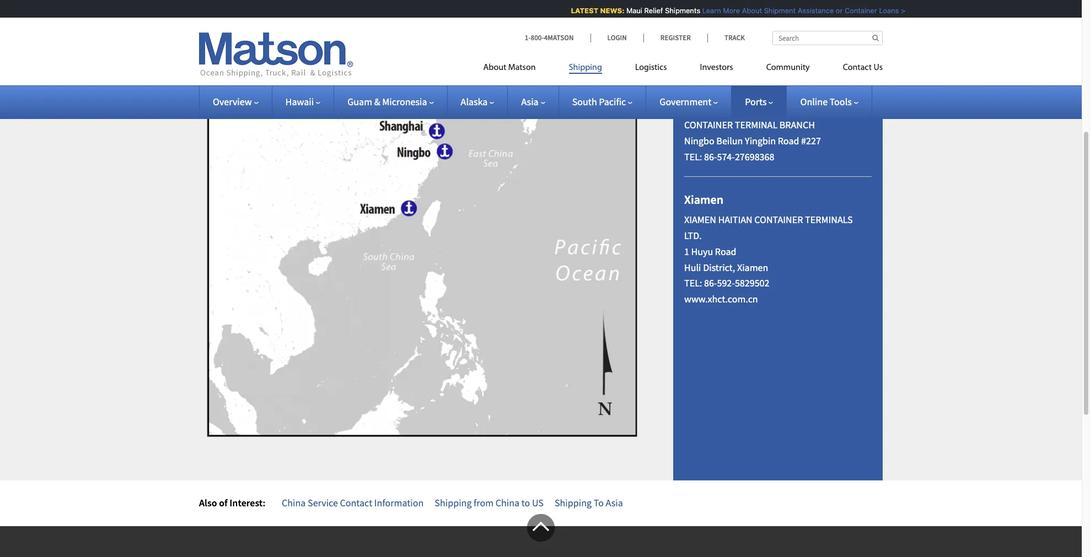 Task type: vqa. For each thing, say whether or not it's contained in the screenshot.
provide
no



Task type: locate. For each thing, give the bounding box(es) containing it.
tel: left 574-
[[685, 151, 703, 163]]

xiamen haitian container terminals ltd. 1 huyu road huli district, xiamen tel: 86-592-5829502 www.xhct.com.cn
[[685, 214, 853, 306]]

1 horizontal spatial china
[[496, 497, 520, 510]]

0 horizontal spatial road
[[716, 245, 737, 258]]

road inside "ningbo port co., ltd beilun second container terminal branch ningbo beilun yingbin road #227 tel: 86-574-27698368"
[[778, 135, 800, 147]]

guam & micronesia link
[[348, 95, 434, 108]]

1 vertical spatial contact
[[340, 497, 373, 510]]

guam
[[348, 95, 373, 108]]

assistance
[[794, 6, 830, 15]]

shipping for shipping to asia
[[555, 497, 592, 510]]

0 horizontal spatial container
[[685, 119, 733, 132]]

to
[[594, 497, 604, 510]]

shanghai
[[685, 24, 724, 37]]

www.xhct.com.cn
[[685, 293, 759, 306]]

3 tel: from the top
[[685, 277, 703, 290]]

0 horizontal spatial xiamen
[[685, 192, 724, 207]]

register link
[[644, 33, 708, 42]]

ltd.
[[685, 230, 702, 242]]

interest:
[[230, 497, 266, 510]]

us
[[874, 63, 883, 72]]

1-
[[525, 33, 531, 42]]

road
[[778, 135, 800, 147], [716, 245, 737, 258]]

container right haitian
[[755, 214, 804, 226]]

1-800-4matson link
[[525, 33, 591, 42]]

guam & micronesia
[[348, 95, 427, 108]]

yingbin
[[746, 135, 777, 147]]

2 vertical spatial 86-
[[705, 277, 718, 290]]

shipping left from
[[435, 497, 472, 510]]

tel:
[[685, 40, 703, 53], [685, 151, 703, 163], [685, 277, 703, 290]]

contact
[[844, 63, 872, 72], [340, 497, 373, 510]]

0 horizontal spatial asia
[[522, 95, 539, 108]]

ports
[[746, 95, 767, 108]]

about right "new"
[[738, 6, 758, 15]]

news:
[[596, 6, 620, 15]]

blue matson logo with ocean, shipping, truck, rail and logistics written beneath it. image
[[199, 33, 354, 78]]

login
[[608, 33, 627, 42]]

>
[[897, 6, 902, 15]]

0 vertical spatial xiamen
[[685, 192, 724, 207]]

shipping left to
[[555, 497, 592, 510]]

1 vertical spatial asia
[[606, 497, 623, 510]]

shipment
[[760, 6, 792, 15]]

1 horizontal spatial container
[[755, 214, 804, 226]]

learn more about shipment assistance or container loans > link
[[698, 6, 902, 15]]

huyu
[[692, 245, 714, 258]]

shipping up south
[[569, 63, 603, 72]]

86-
[[705, 40, 718, 53], [705, 151, 718, 163], [705, 277, 718, 290]]

Search search field
[[773, 31, 883, 45]]

branch
[[780, 119, 816, 132]]

learn
[[698, 6, 717, 15]]

container down ningbo
[[685, 119, 733, 132]]

container inside "ningbo port co., ltd beilun second container terminal branch ningbo beilun yingbin road #227 tel: 86-574-27698368"
[[685, 119, 733, 132]]

pacific
[[599, 95, 626, 108]]

ningbo port co., ltd beilun second container terminal branch ningbo beilun yingbin road #227 tel: 86-574-27698368
[[685, 103, 850, 163]]

1 vertical spatial ningbo
[[685, 135, 715, 147]]

china inside pudong new area shanghai china tel: 86-21-50644688
[[726, 24, 750, 37]]

2 horizontal spatial china
[[726, 24, 750, 37]]

27698368
[[735, 151, 775, 163]]

online
[[801, 95, 828, 108]]

footer
[[0, 515, 1083, 558]]

or
[[832, 6, 839, 15]]

logistics
[[636, 63, 667, 72]]

2 86- from the top
[[705, 151, 718, 163]]

china down "new"
[[726, 24, 750, 37]]

1 horizontal spatial xiamen
[[738, 261, 769, 274]]

beilun
[[782, 103, 813, 116]]

86- down district,
[[705, 277, 718, 290]]

ningbo
[[685, 81, 723, 97], [685, 135, 715, 147]]

xiamen
[[685, 192, 724, 207], [738, 261, 769, 274]]

road inside xiamen haitian container terminals ltd. 1 huyu road huli district, xiamen tel: 86-592-5829502 www.xhct.com.cn
[[716, 245, 737, 258]]

xiamen inside xiamen haitian container terminals ltd. 1 huyu road huli district, xiamen tel: 86-592-5829502 www.xhct.com.cn
[[738, 261, 769, 274]]

3 86- from the top
[[705, 277, 718, 290]]

1 vertical spatial container
[[755, 214, 804, 226]]

contact inside "top menu" navigation
[[844, 63, 872, 72]]

haitian
[[719, 214, 753, 226]]

1 vertical spatial about
[[484, 63, 507, 72]]

None search field
[[773, 31, 883, 45]]

district,
[[704, 261, 736, 274]]

ningbo up ningbo
[[685, 81, 723, 97]]

terminals
[[806, 214, 853, 226]]

0 horizontal spatial contact
[[340, 497, 373, 510]]

0 vertical spatial tel:
[[685, 40, 703, 53]]

0 vertical spatial ningbo
[[685, 81, 723, 97]]

asia right to
[[606, 497, 623, 510]]

ningbo left beilun
[[685, 135, 715, 147]]

1 vertical spatial xiamen
[[738, 261, 769, 274]]

second
[[815, 103, 850, 116]]

to
[[522, 497, 530, 510]]

2 vertical spatial tel:
[[685, 277, 703, 290]]

tel: down huli on the right of page
[[685, 277, 703, 290]]

1 vertical spatial 86-
[[705, 151, 718, 163]]

50644688
[[731, 40, 770, 53]]

tel: down shanghai
[[685, 40, 703, 53]]

1 86- from the top
[[705, 40, 718, 53]]

1 horizontal spatial contact
[[844, 63, 872, 72]]

0 vertical spatial contact
[[844, 63, 872, 72]]

china left the service
[[282, 497, 306, 510]]

2 ningbo from the top
[[685, 135, 715, 147]]

86- down beilun
[[705, 151, 718, 163]]

backtop image
[[528, 515, 555, 542]]

1 horizontal spatial road
[[778, 135, 800, 147]]

section
[[660, 0, 897, 481]]

0 horizontal spatial about
[[484, 63, 507, 72]]

alaska
[[461, 95, 488, 108]]

south pacific
[[573, 95, 626, 108]]

21-
[[718, 40, 731, 53]]

tel: inside "ningbo port co., ltd beilun second container terminal branch ningbo beilun yingbin road #227 tel: 86-574-27698368"
[[685, 151, 703, 163]]

shipping link
[[553, 58, 619, 81]]

xiamen up xiamen at the right of the page
[[685, 192, 724, 207]]

contact left us
[[844, 63, 872, 72]]

china left the 'to'
[[496, 497, 520, 510]]

contact us link
[[827, 58, 883, 81]]

1 vertical spatial tel:
[[685, 151, 703, 163]]

xiamen up 5829502
[[738, 261, 769, 274]]

shipping for shipping from china to us
[[435, 497, 472, 510]]

86- down shanghai
[[705, 40, 718, 53]]

574-
[[718, 151, 735, 163]]

asia down "about matson" link
[[522, 95, 539, 108]]

container
[[685, 119, 733, 132], [755, 214, 804, 226]]

1 horizontal spatial about
[[738, 6, 758, 15]]

shipping inside "top menu" navigation
[[569, 63, 603, 72]]

0 vertical spatial road
[[778, 135, 800, 147]]

592-
[[718, 277, 735, 290]]

2 tel: from the top
[[685, 151, 703, 163]]

1-800-4matson
[[525, 33, 574, 42]]

more
[[719, 6, 736, 15]]

from
[[474, 497, 494, 510]]

0 vertical spatial 86-
[[705, 40, 718, 53]]

contact right the service
[[340, 497, 373, 510]]

community
[[767, 63, 810, 72]]

about
[[738, 6, 758, 15], [484, 63, 507, 72]]

road up district,
[[716, 245, 737, 258]]

1 vertical spatial road
[[716, 245, 737, 258]]

1 tel: from the top
[[685, 40, 703, 53]]

road down "branch"
[[778, 135, 800, 147]]

about left matson
[[484, 63, 507, 72]]

loans
[[875, 6, 895, 15]]

china
[[726, 24, 750, 37], [282, 497, 306, 510], [496, 497, 520, 510]]

0 vertical spatial container
[[685, 119, 733, 132]]

maui
[[622, 6, 638, 15]]

shipping
[[569, 63, 603, 72], [435, 497, 472, 510], [555, 497, 592, 510]]

container
[[841, 6, 873, 15]]



Task type: describe. For each thing, give the bounding box(es) containing it.
service
[[308, 497, 338, 510]]

top menu navigation
[[484, 58, 883, 81]]

800-
[[531, 33, 544, 42]]

container inside xiamen haitian container terminals ltd. 1 huyu road huli district, xiamen tel: 86-592-5829502 www.xhct.com.cn
[[755, 214, 804, 226]]

government
[[660, 95, 712, 108]]

also
[[199, 497, 217, 510]]

track
[[725, 33, 745, 42]]

micronesia
[[383, 95, 427, 108]]

logistics link
[[619, 58, 684, 81]]

0 horizontal spatial china
[[282, 497, 306, 510]]

86- inside pudong new area shanghai china tel: 86-21-50644688
[[705, 40, 718, 53]]

government link
[[660, 95, 719, 108]]

register
[[661, 33, 691, 42]]

www.xhct.com.cn link
[[685, 293, 759, 306]]

86- inside "ningbo port co., ltd beilun second container terminal branch ningbo beilun yingbin road #227 tel: 86-574-27698368"
[[705, 151, 718, 163]]

ports link
[[746, 95, 774, 108]]

#227
[[802, 135, 822, 147]]

also of interest:
[[199, 497, 266, 510]]

latest news: maui relief shipments learn more about shipment assistance or container loans >
[[567, 6, 902, 15]]

0 vertical spatial asia
[[522, 95, 539, 108]]

online tools
[[801, 95, 852, 108]]

matson
[[509, 63, 536, 72]]

about matson
[[484, 63, 536, 72]]

&
[[374, 95, 381, 108]]

investors
[[701, 63, 734, 72]]

xiamen
[[685, 214, 717, 226]]

shipments
[[661, 6, 696, 15]]

tel: inside pudong new area shanghai china tel: 86-21-50644688
[[685, 40, 703, 53]]

about inside "top menu" navigation
[[484, 63, 507, 72]]

section containing ningbo
[[660, 0, 897, 481]]

0 vertical spatial about
[[738, 6, 758, 15]]

new
[[719, 8, 738, 21]]

overview link
[[213, 95, 259, 108]]

1
[[685, 245, 690, 258]]

hawaii
[[286, 95, 314, 108]]

pudong new area shanghai china tel: 86-21-50644688
[[685, 8, 770, 53]]

huli
[[685, 261, 702, 274]]

community link
[[750, 58, 827, 81]]

tel: inside xiamen haitian container terminals ltd. 1 huyu road huli district, xiamen tel: 86-592-5829502 www.xhct.com.cn
[[685, 277, 703, 290]]

of
[[219, 497, 228, 510]]

ningbo inside "ningbo port co., ltd beilun second container terminal branch ningbo beilun yingbin road #227 tel: 86-574-27698368"
[[685, 135, 715, 147]]

shipping for shipping
[[569, 63, 603, 72]]

investors link
[[684, 58, 750, 81]]

shipping from china to us
[[435, 497, 544, 510]]

alaska link
[[461, 95, 495, 108]]

login link
[[591, 33, 644, 42]]

online tools link
[[801, 95, 859, 108]]

area
[[740, 8, 758, 21]]

us
[[532, 497, 544, 510]]

1 horizontal spatial asia
[[606, 497, 623, 510]]

86- inside xiamen haitian container terminals ltd. 1 huyu road huli district, xiamen tel: 86-592-5829502 www.xhct.com.cn
[[705, 277, 718, 290]]

port
[[721, 103, 744, 116]]

track link
[[708, 33, 745, 42]]

5829502
[[735, 277, 770, 290]]

4matson
[[544, 33, 574, 42]]

shipping to asia link
[[555, 497, 623, 510]]

china service contact information
[[282, 497, 424, 510]]

beilun
[[717, 135, 744, 147]]

1 ningbo from the top
[[685, 81, 723, 97]]

relief
[[640, 6, 659, 15]]

south
[[573, 95, 597, 108]]

pudong
[[685, 8, 717, 21]]

contact us
[[844, 63, 883, 72]]

asia link
[[522, 95, 546, 108]]

china service contact information link
[[282, 497, 424, 510]]

terminal
[[735, 119, 778, 132]]

search image
[[873, 34, 880, 41]]

about matson link
[[484, 58, 553, 81]]

ningbo
[[685, 103, 719, 116]]

ltd
[[765, 103, 780, 116]]

information
[[375, 497, 424, 510]]

tools
[[830, 95, 852, 108]]

south pacific link
[[573, 95, 633, 108]]

overview
[[213, 95, 252, 108]]

latest
[[567, 6, 594, 15]]



